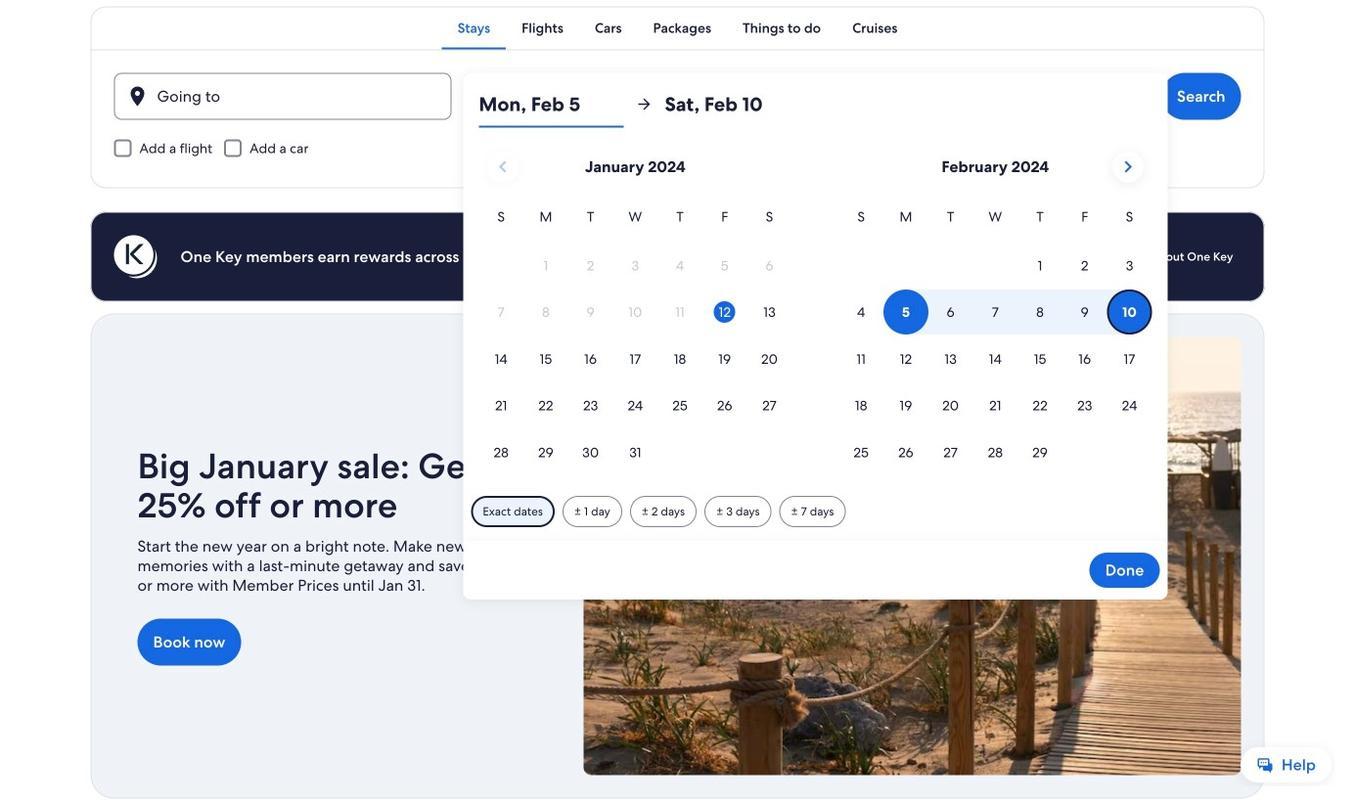 Task type: vqa. For each thing, say whether or not it's contained in the screenshot.
February 2024 element
yes



Task type: locate. For each thing, give the bounding box(es) containing it.
february 2024 element
[[839, 206, 1152, 477]]

tab list
[[91, 6, 1265, 49]]

previous month image
[[491, 155, 515, 179]]

today element
[[714, 302, 736, 323]]

application
[[479, 143, 1152, 477]]



Task type: describe. For each thing, give the bounding box(es) containing it.
january 2024 element
[[479, 206, 792, 477]]

directional image
[[636, 95, 653, 113]]

next month image
[[1117, 155, 1140, 179]]



